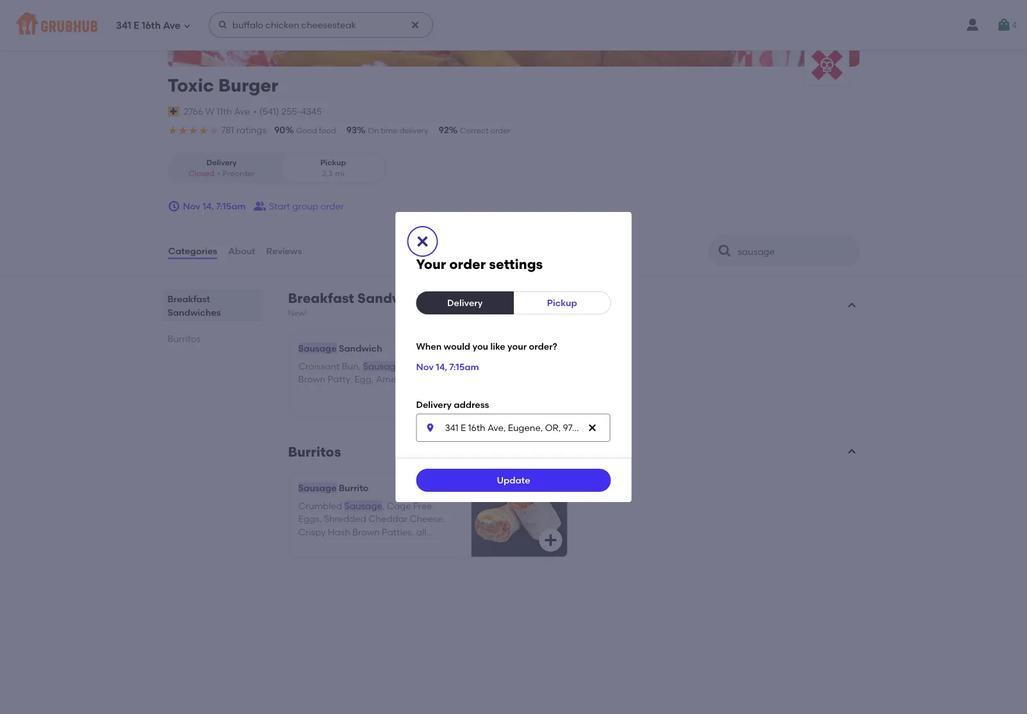 Task type: describe. For each thing, give the bounding box(es) containing it.
american
[[376, 374, 419, 385]]

update
[[497, 475, 531, 486]]

tortilla.
[[383, 540, 414, 551]]

cheese
[[421, 374, 454, 385]]

1 horizontal spatial 7:15am
[[450, 361, 479, 372]]

a
[[352, 540, 358, 551]]

good
[[296, 126, 317, 136]]

would
[[444, 341, 471, 352]]

0 vertical spatial free
[[413, 501, 432, 512]]

start group order
[[269, 201, 344, 212]]

delivery address
[[416, 400, 489, 411]]

correct
[[460, 126, 489, 136]]

on
[[368, 126, 379, 136]]

croissant bun, sausage
[[298, 361, 401, 372]]

2 horizontal spatial svg image
[[410, 20, 420, 30]]

crumbled
[[298, 501, 342, 512]]

pickup 2.3 mi
[[321, 158, 346, 179]]

delivery closed • preorder
[[188, 158, 255, 179]]

Search Toxic Burger search field
[[737, 246, 835, 258]]

new!
[[288, 309, 307, 318]]

when
[[416, 341, 442, 352]]

mi
[[335, 169, 345, 179]]

about button
[[228, 229, 256, 275]]

341 e 16th ave
[[116, 20, 181, 31]]

burritos button
[[286, 444, 860, 462]]

available.
[[351, 553, 393, 564]]

search icon image
[[718, 244, 733, 259]]

crispy
[[298, 527, 326, 538]]

croissant
[[298, 361, 340, 372]]

preorder
[[223, 169, 255, 179]]

option group containing delivery closed • preorder
[[168, 152, 388, 185]]

burger
[[219, 75, 278, 96]]

0 horizontal spatial 7:15am
[[216, 201, 246, 212]]

, cage free eggs, shredded cheddar cheese, crispy hash brown patties, all wrapped in a flour tortilla. gluten free tortilla available.
[[298, 501, 446, 564]]

order?
[[529, 341, 558, 352]]

hash inside , cage free eggs, shredded cheddar cheese, crispy hash brown patties, all wrapped in a flour tortilla. gluten free tortilla available.
[[328, 527, 350, 538]]

0 horizontal spatial svg image
[[183, 22, 191, 30]]

781
[[222, 125, 234, 136]]

address
[[454, 400, 489, 411]]

start
[[269, 201, 290, 212]]

group
[[293, 201, 319, 212]]

toxic
[[168, 75, 214, 96]]

delivery
[[400, 126, 429, 136]]

ratings
[[236, 125, 267, 136]]

1 vertical spatial nov 14, 7:15am button
[[416, 355, 479, 379]]

people icon image
[[254, 200, 266, 213]]

closed
[[188, 169, 215, 179]]

your
[[508, 341, 527, 352]]

gluten
[[417, 540, 446, 551]]

cheese,
[[410, 514, 445, 525]]

start group order button
[[254, 195, 344, 218]]

bun,
[[342, 361, 361, 372]]

burritos tab
[[168, 332, 257, 346]]

, for crumbled sausage
[[383, 501, 385, 512]]

time
[[381, 126, 398, 136]]

tortilla
[[319, 553, 349, 564]]

sausage up american
[[363, 361, 401, 372]]

1 vertical spatial nov 14, 7:15am
[[416, 361, 479, 372]]

sausage sandwich
[[298, 343, 382, 354]]

sausage burrito image
[[472, 474, 568, 558]]

your
[[416, 256, 446, 273]]

reviews
[[266, 246, 302, 257]]

sandwiches for breakfast sandwiches
[[168, 307, 221, 318]]

toxic burger logo image
[[805, 41, 850, 86]]

all
[[417, 527, 427, 538]]

(541)
[[259, 106, 279, 117]]

4345
[[301, 106, 322, 117]]

(541) 255-4345 button
[[259, 105, 322, 118]]

sausage down the burrito
[[344, 501, 383, 512]]

breakfast sandwiches new!
[[288, 291, 439, 318]]

delivery button
[[416, 292, 514, 315]]

ave for 341 e 16th ave
[[163, 20, 181, 31]]

2.3
[[322, 169, 333, 179]]

food
[[319, 126, 336, 136]]

$8.50
[[536, 483, 560, 494]]

0 vertical spatial nov 14, 7:15am button
[[168, 195, 246, 218]]

0 vertical spatial nov 14, 7:15am
[[183, 201, 246, 212]]

341
[[116, 20, 131, 31]]



Task type: locate. For each thing, give the bounding box(es) containing it.
1 vertical spatial pickup
[[547, 298, 577, 309]]

delivery
[[207, 158, 237, 168], [448, 298, 483, 309], [416, 400, 452, 411]]

sandwiches for breakfast sandwiches new!
[[358, 291, 439, 307]]

0 horizontal spatial pickup
[[321, 158, 346, 168]]

1 horizontal spatial nov 14, 7:15am
[[416, 361, 479, 372]]

sandwiches inside 'tab'
[[168, 307, 221, 318]]

1 horizontal spatial nov 14, 7:15am button
[[416, 355, 479, 379]]

pickup up 2.3
[[321, 158, 346, 168]]

1 horizontal spatial order
[[450, 256, 486, 273]]

1 horizontal spatial pickup
[[547, 298, 577, 309]]

delivery inside delivery closed • preorder
[[207, 158, 237, 168]]

• right the closed
[[217, 169, 220, 179]]

0 horizontal spatial ,
[[383, 501, 385, 512]]

•
[[253, 106, 257, 117], [217, 169, 220, 179]]

, hash brown patty, egg, american cheese
[[298, 361, 454, 385]]

0 vertical spatial 14,
[[203, 201, 214, 212]]

0 horizontal spatial brown
[[298, 374, 326, 385]]

delivery down cheese
[[416, 400, 452, 411]]

0 vertical spatial •
[[253, 106, 257, 117]]

order for your order settings
[[450, 256, 486, 273]]

11th
[[217, 106, 232, 117]]

0 vertical spatial pickup
[[321, 158, 346, 168]]

7:15am
[[216, 201, 246, 212], [450, 361, 479, 372]]

0 horizontal spatial nov 14, 7:15am
[[183, 201, 246, 212]]

pickup inside button
[[547, 298, 577, 309]]

0 horizontal spatial 14,
[[203, 201, 214, 212]]

2 vertical spatial order
[[450, 256, 486, 273]]

ave for 2766 w 11th ave
[[234, 106, 250, 117]]

1 vertical spatial 14,
[[436, 361, 447, 372]]

svg image
[[218, 20, 228, 30], [410, 20, 420, 30], [183, 22, 191, 30]]

1 horizontal spatial 14,
[[436, 361, 447, 372]]

, up american
[[401, 361, 404, 372]]

brown up flour
[[353, 527, 380, 538]]

hash
[[406, 361, 428, 372], [328, 527, 350, 538]]

order for correct order
[[491, 126, 511, 136]]

pickup for pickup 2.3 mi
[[321, 158, 346, 168]]

categories
[[168, 246, 217, 257]]

, up the cheddar
[[383, 501, 385, 512]]

14,
[[203, 201, 214, 212], [436, 361, 447, 372]]

781 ratings
[[222, 125, 267, 136]]

0 vertical spatial hash
[[406, 361, 428, 372]]

patty,
[[328, 374, 353, 385]]

sausage burrito
[[298, 483, 369, 494]]

0 horizontal spatial burritos
[[168, 334, 201, 345]]

good food
[[296, 126, 336, 136]]

reviews button
[[266, 229, 303, 275]]

burrito
[[339, 483, 369, 494]]

nov 14, 7:15am button down the closed
[[168, 195, 246, 218]]

nov down the closed
[[183, 201, 201, 212]]

2766
[[184, 106, 203, 117]]

you
[[473, 341, 489, 352]]

pickup button
[[514, 292, 611, 315]]

• (541) 255-4345
[[253, 106, 322, 117]]

ave
[[163, 20, 181, 31], [234, 106, 250, 117]]

hash inside , hash brown patty, egg, american cheese
[[406, 361, 428, 372]]

4
[[1012, 19, 1017, 30]]

92
[[439, 125, 449, 136]]

1 horizontal spatial nov
[[416, 361, 434, 372]]

4 button
[[997, 13, 1017, 37]]

breakfast for breakfast sandwiches new!
[[288, 291, 354, 307]]

order right group
[[321, 201, 344, 212]]

eggs,
[[298, 514, 322, 525]]

0 horizontal spatial nov 14, 7:15am button
[[168, 195, 246, 218]]

delivery for delivery closed • preorder
[[207, 158, 237, 168]]

nov 14, 7:15am down the closed
[[183, 201, 246, 212]]

pickup for pickup
[[547, 298, 577, 309]]

e
[[134, 20, 139, 31]]

svg image inside 4 button
[[997, 17, 1012, 33]]

ave right 11th at the left top
[[234, 106, 250, 117]]

sandwiches inside breakfast sandwiches new!
[[358, 291, 439, 307]]

egg,
[[355, 374, 374, 385]]

update button
[[416, 469, 611, 492]]

1 horizontal spatial ave
[[234, 106, 250, 117]]

svg image
[[997, 17, 1012, 33], [168, 200, 180, 213], [415, 234, 431, 249], [425, 423, 436, 433], [588, 423, 598, 433], [543, 533, 559, 549]]

free
[[413, 501, 432, 512], [298, 553, 317, 564]]

w
[[206, 106, 215, 117]]

0 vertical spatial brown
[[298, 374, 326, 385]]

,
[[401, 361, 404, 372], [383, 501, 385, 512]]

nov 14, 7:15am
[[183, 201, 246, 212], [416, 361, 479, 372]]

settings
[[489, 256, 543, 273]]

order inside button
[[321, 201, 344, 212]]

toxic burger
[[168, 75, 278, 96]]

2 horizontal spatial order
[[491, 126, 511, 136]]

brown inside , cage free eggs, shredded cheddar cheese, crispy hash brown patties, all wrapped in a flour tortilla. gluten free tortilla available.
[[353, 527, 380, 538]]

delivery down your order settings
[[448, 298, 483, 309]]

sausage up 'croissant'
[[298, 343, 337, 354]]

about
[[228, 246, 256, 257]]

sandwiches up burritos tab
[[168, 307, 221, 318]]

delivery for delivery address
[[416, 400, 452, 411]]

0 horizontal spatial free
[[298, 553, 317, 564]]

like
[[491, 341, 506, 352]]

option group
[[168, 152, 388, 185]]

delivery inside button
[[448, 298, 483, 309]]

1 horizontal spatial brown
[[353, 527, 380, 538]]

1 vertical spatial order
[[321, 201, 344, 212]]

order
[[491, 126, 511, 136], [321, 201, 344, 212], [450, 256, 486, 273]]

, for croissant bun, sausage
[[401, 361, 404, 372]]

brown down 'croissant'
[[298, 374, 326, 385]]

1 horizontal spatial sandwiches
[[358, 291, 439, 307]]

burritos inside tab
[[168, 334, 201, 345]]

delivery for delivery
[[448, 298, 483, 309]]

7:15am left people icon
[[216, 201, 246, 212]]

breakfast inside breakfast sandwiches
[[168, 294, 210, 305]]

main navigation navigation
[[0, 0, 1028, 50]]

hash up american
[[406, 361, 428, 372]]

0 vertical spatial burritos
[[168, 334, 201, 345]]

burritos up sausage burrito
[[288, 444, 341, 461]]

$7.00
[[538, 343, 560, 354]]

1 horizontal spatial ,
[[401, 361, 404, 372]]

0 vertical spatial order
[[491, 126, 511, 136]]

brown
[[298, 374, 326, 385], [353, 527, 380, 538]]

1 horizontal spatial burritos
[[288, 444, 341, 461]]

0 horizontal spatial order
[[321, 201, 344, 212]]

sandwiches down your
[[358, 291, 439, 307]]

breakfast for breakfast sandwiches
[[168, 294, 210, 305]]

2766 w 11th ave
[[184, 106, 250, 117]]

nov
[[183, 201, 201, 212], [416, 361, 434, 372]]

1 vertical spatial brown
[[353, 527, 380, 538]]

0 horizontal spatial •
[[217, 169, 220, 179]]

patties,
[[382, 527, 414, 538]]

breakfast sandwiches
[[168, 294, 221, 318]]

sausage up crumbled
[[298, 483, 337, 494]]

1 vertical spatial hash
[[328, 527, 350, 538]]

nov up cheese
[[416, 361, 434, 372]]

0 vertical spatial ,
[[401, 361, 404, 372]]

0 horizontal spatial nov
[[183, 201, 201, 212]]

correct order
[[460, 126, 511, 136]]

1 horizontal spatial svg image
[[218, 20, 228, 30]]

sausage sandwich image
[[472, 335, 568, 418]]

14, up cheese
[[436, 361, 447, 372]]

nov 14, 7:15am button down would
[[416, 355, 479, 379]]

sandwiches
[[358, 291, 439, 307], [168, 307, 221, 318]]

16th
[[142, 20, 161, 31]]

ave inside main navigation navigation
[[163, 20, 181, 31]]

pickup inside option group
[[321, 158, 346, 168]]

1 vertical spatial •
[[217, 169, 220, 179]]

1 horizontal spatial breakfast
[[288, 291, 354, 307]]

1 horizontal spatial •
[[253, 106, 257, 117]]

brown inside , hash brown patty, egg, american cheese
[[298, 374, 326, 385]]

• inside delivery closed • preorder
[[217, 169, 220, 179]]

0 horizontal spatial breakfast
[[168, 294, 210, 305]]

burritos
[[168, 334, 201, 345], [288, 444, 341, 461]]

order right correct
[[491, 126, 511, 136]]

0 vertical spatial 7:15am
[[216, 201, 246, 212]]

wrapped
[[298, 540, 340, 551]]

7:15am down would
[[450, 361, 479, 372]]

93
[[347, 125, 357, 136]]

1 vertical spatial burritos
[[288, 444, 341, 461]]

cheddar
[[369, 514, 408, 525]]

255-
[[282, 106, 301, 117]]

2766 w 11th ave button
[[183, 105, 251, 119]]

subscription pass image
[[168, 107, 181, 117]]

0 vertical spatial nov
[[183, 201, 201, 212]]

flour
[[360, 540, 381, 551]]

cage
[[387, 501, 411, 512]]

in
[[342, 540, 349, 551]]

free up cheese,
[[413, 501, 432, 512]]

burritos down breakfast sandwiches
[[168, 334, 201, 345]]

categories button
[[168, 229, 218, 275]]

burritos inside button
[[288, 444, 341, 461]]

breakfast inside breakfast sandwiches new!
[[288, 291, 354, 307]]

0 horizontal spatial sandwiches
[[168, 307, 221, 318]]

0 vertical spatial delivery
[[207, 158, 237, 168]]

1 vertical spatial free
[[298, 553, 317, 564]]

breakfast
[[288, 291, 354, 307], [168, 294, 210, 305]]

, inside , cage free eggs, shredded cheddar cheese, crispy hash brown patties, all wrapped in a flour tortilla. gluten free tortilla available.
[[383, 501, 385, 512]]

1 vertical spatial 7:15am
[[450, 361, 479, 372]]

breakfast up new!
[[288, 291, 354, 307]]

1 horizontal spatial free
[[413, 501, 432, 512]]

0 horizontal spatial ave
[[163, 20, 181, 31]]

, inside , hash brown patty, egg, american cheese
[[401, 361, 404, 372]]

1 vertical spatial delivery
[[448, 298, 483, 309]]

crumbled sausage
[[298, 501, 383, 512]]

1 horizontal spatial hash
[[406, 361, 428, 372]]

pickup up order?
[[547, 298, 577, 309]]

shredded
[[324, 514, 367, 525]]

ave inside button
[[234, 106, 250, 117]]

0 vertical spatial ave
[[163, 20, 181, 31]]

delivery up preorder
[[207, 158, 237, 168]]

free down wrapped
[[298, 553, 317, 564]]

sandwich
[[339, 343, 382, 354]]

1 vertical spatial ave
[[234, 106, 250, 117]]

14, down the closed
[[203, 201, 214, 212]]

your order settings
[[416, 256, 543, 273]]

sausage
[[298, 343, 337, 354], [363, 361, 401, 372], [298, 483, 337, 494], [344, 501, 383, 512]]

breakfast sandwiches tab
[[168, 293, 257, 320]]

pickup
[[321, 158, 346, 168], [547, 298, 577, 309]]

0 horizontal spatial hash
[[328, 527, 350, 538]]

1 vertical spatial nov
[[416, 361, 434, 372]]

• left the (541)
[[253, 106, 257, 117]]

order right your
[[450, 256, 486, 273]]

breakfast up burritos tab
[[168, 294, 210, 305]]

90
[[274, 125, 285, 136]]

ave right 16th at the top left of the page
[[163, 20, 181, 31]]

hash down the shredded
[[328, 527, 350, 538]]

Search Address search field
[[416, 414, 611, 442]]

when would you like your order?
[[416, 341, 558, 352]]

1 vertical spatial ,
[[383, 501, 385, 512]]

on time delivery
[[368, 126, 429, 136]]

2 vertical spatial delivery
[[416, 400, 452, 411]]

nov 14, 7:15am up cheese
[[416, 361, 479, 372]]



Task type: vqa. For each thing, say whether or not it's contained in the screenshot.


